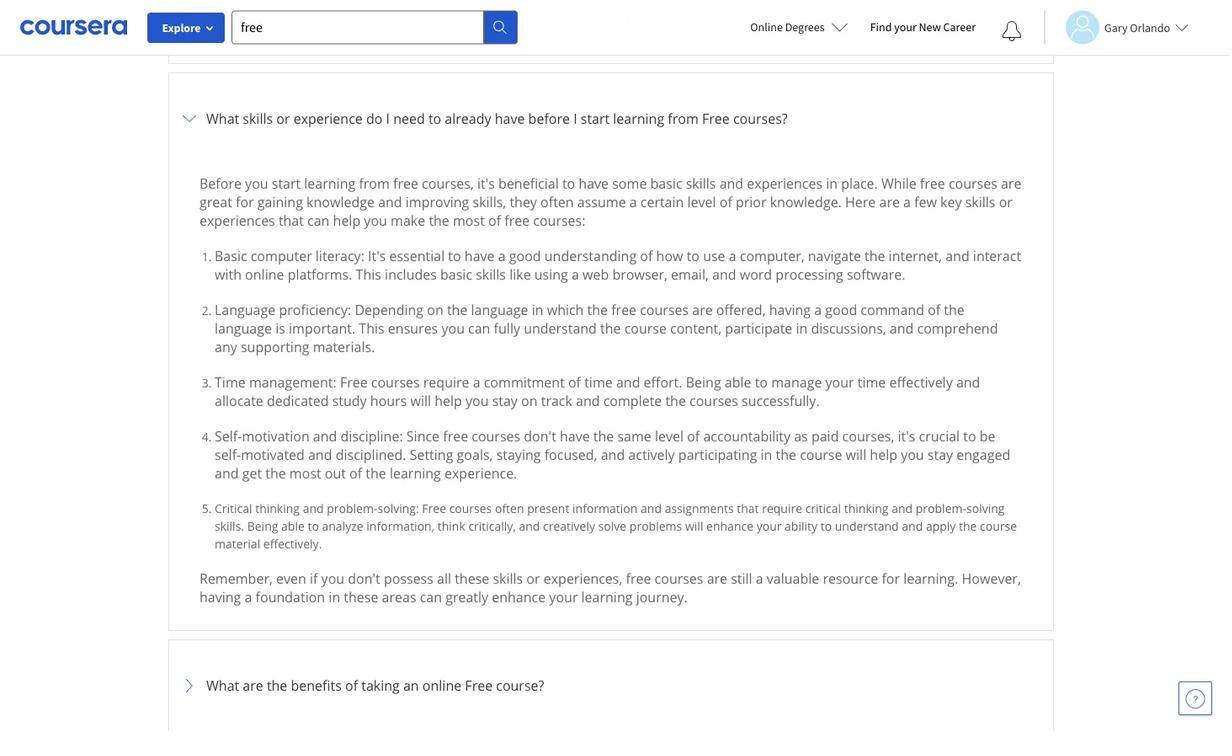 Task type: vqa. For each thing, say whether or not it's contained in the screenshot.
that
yes



Task type: describe. For each thing, give the bounding box(es) containing it.
valuable
[[767, 569, 820, 587]]

enhance inside remember, even if you don't possess all these skills or experiences, free courses are still a valuable resource for learning. however, having a foundation in these areas can greatly enhance your learning journey.
[[492, 588, 546, 606]]

of down skills,
[[489, 211, 501, 229]]

present
[[527, 500, 570, 516]]

have inside basic computer literacy: it's essential to have a good understanding of how to use a computer, navigate the internet, and interact with online platforms. this includes basic skills like using a web browser, email, and word processing software.
[[465, 247, 495, 265]]

word
[[740, 265, 773, 283]]

the down motivated at the left bottom of the page
[[266, 464, 286, 482]]

place.
[[842, 174, 878, 192]]

this inside language proficiency: depending on the language in which the free courses are offered, having a good command of the language is important. this ensures you can fully understand the course content, participate in discussions, and comprehend any supporting materials.
[[359, 319, 385, 337]]

1 time from the left
[[585, 373, 613, 391]]

courses?
[[734, 109, 788, 127]]

free inside critical thinking and problem-solving: free courses often present information and assignments that require critical thinking and problem-solving skills. being able to analyze information, think critically, and creatively solve problems will enhance your ability to understand and apply the course material effectively.
[[422, 500, 446, 516]]

information,
[[367, 518, 435, 534]]

motivation
[[242, 427, 310, 445]]

are inside dropdown button
[[243, 676, 263, 694]]

a right "still"
[[756, 569, 764, 587]]

think
[[438, 518, 466, 534]]

courses up accountability
[[690, 391, 739, 410]]

the down disciplined.
[[366, 464, 386, 482]]

internet,
[[889, 247, 943, 265]]

to up email,
[[687, 247, 700, 265]]

the down web
[[601, 319, 621, 337]]

navigate
[[808, 247, 862, 265]]

good inside basic computer literacy: it's essential to have a good understanding of how to use a computer, navigate the internet, and interact with online platforms. this includes basic skills like using a web browser, email, and word processing software.
[[509, 247, 541, 265]]

understand inside language proficiency: depending on the language in which the free courses are offered, having a good command of the language is important. this ensures you can fully understand the course content, participate in discussions, and comprehend any supporting materials.
[[524, 319, 597, 337]]

level inside before you start learning from free courses, it's beneficial to have some basic skills and experiences in place. while free courses are great for gaining knowledge and improving skills, they often assume a certain level of prior knowledge. here are a few key skills or experiences that can help you make the most of free courses:
[[688, 193, 717, 211]]

to inside remember, while free courses can provide the foundation and essential skills for these careers, continuous learning and hands-on experience are also crucial to succeed in these fields.
[[370, 21, 383, 39]]

explore
[[162, 20, 201, 35]]

basic inside before you start learning from free courses, it's beneficial to have some basic skills and experiences in place. while free courses are great for gaining knowledge and improving skills, they often assume a certain level of prior knowledge. here are a few key skills or experiences that can help you make the most of free courses:
[[651, 174, 683, 192]]

language
[[215, 301, 276, 319]]

for inside remember, while free courses can provide the foundation and essential skills for these careers, continuous learning and hands-on experience are also crucial to succeed in these fields.
[[688, 2, 706, 20]]

what skills or experience do i need to already have before i start learning from  free courses?
[[206, 109, 788, 127]]

you inside the "time management: free courses require a commitment of time and effort. being able to manage your time effectively and allocate dedicated study hours will help you stay on track and complete the courses successfully."
[[466, 391, 489, 410]]

same
[[618, 427, 652, 445]]

literacy:
[[316, 247, 365, 265]]

don't inside self-motivation and discipline: since free courses don't have the same level of accountability as paid courses, it's crucial to be self-motivated and disciplined. setting goals, staying focused, and actively participating in the course will help you stay engaged and get the most out of the learning experience.
[[524, 427, 557, 445]]

still
[[731, 569, 753, 587]]

free inside remember, even if you don't possess all these skills or experiences, free courses are still a valuable resource for learning. however, having a foundation in these areas can greatly enhance your learning journey.
[[626, 569, 652, 587]]

1 horizontal spatial language
[[471, 301, 529, 319]]

creatively
[[543, 518, 596, 534]]

learning inside remember, while free courses can provide the foundation and essential skills for these careers, continuous learning and hands-on experience are also crucial to succeed in these fields.
[[875, 2, 926, 20]]

what are the benefits of taking an online free course?
[[206, 676, 544, 694]]

of inside basic computer literacy: it's essential to have a good understanding of how to use a computer, navigate the internet, and interact with online platforms. this includes basic skills like using a web browser, email, and word processing software.
[[640, 247, 653, 265]]

having inside remember, even if you don't possess all these skills or experiences, free courses are still a valuable resource for learning. however, having a foundation in these areas can greatly enhance your learning journey.
[[200, 588, 241, 606]]

of left prior
[[720, 193, 733, 211]]

of inside the "time management: free courses require a commitment of time and effort. being able to manage your time effectively and allocate dedicated study hours will help you stay on track and complete the courses successfully."
[[569, 373, 581, 391]]

free inside language proficiency: depending on the language in which the free courses are offered, having a good command of the language is important. this ensures you can fully understand the course content, participate in discussions, and comprehend any supporting materials.
[[612, 301, 637, 319]]

most inside self-motivation and discipline: since free courses don't have the same level of accountability as paid courses, it's crucial to be self-motivated and disciplined. setting goals, staying focused, and actively participating in the course will help you stay engaged and get the most out of the learning experience.
[[290, 464, 321, 482]]

to inside dropdown button
[[429, 109, 442, 127]]

find
[[871, 19, 892, 35]]

a down skills,
[[498, 247, 506, 265]]

before you start learning from free courses, it's beneficial to have some basic skills and experiences in place. while free courses are great for gaining knowledge and improving skills, they often assume a certain level of prior knowledge. here are a few key skills or experiences that can help you make the most of free courses:
[[200, 174, 1022, 229]]

basic
[[215, 247, 247, 265]]

however,
[[962, 569, 1022, 587]]

proficiency:
[[279, 301, 351, 319]]

are inside remember, even if you don't possess all these skills or experiences, free courses are still a valuable resource for learning. however, having a foundation in these areas can greatly enhance your learning journey.
[[707, 569, 728, 587]]

courses inside before you start learning from free courses, it's beneficial to have some basic skills and experiences in place. while free courses are great for gaining knowledge and improving skills, they often assume a certain level of prior knowledge. here are a few key skills or experiences that can help you make the most of free courses:
[[949, 174, 998, 192]]

of up participating at the right of page
[[688, 427, 700, 445]]

successfully.
[[742, 391, 820, 410]]

need
[[394, 109, 425, 127]]

since
[[407, 427, 440, 445]]

information
[[573, 500, 638, 516]]

online degrees
[[751, 19, 825, 35]]

actively
[[629, 445, 675, 464]]

self-
[[215, 427, 242, 445]]

that inside before you start learning from free courses, it's beneficial to have some basic skills and experiences in place. while free courses are great for gaining knowledge and improving skills, they often assume a certain level of prior knowledge. here are a few key skills or experiences that can help you make the most of free courses:
[[279, 211, 304, 229]]

benefits
[[291, 676, 342, 694]]

experience inside dropdown button
[[294, 109, 363, 127]]

your inside critical thinking and problem-solving: free courses often present information and assignments that require critical thinking and problem-solving skills. being able to analyze information, think critically, and creatively solve problems will enhance your ability to understand and apply the course material effectively.
[[757, 518, 782, 534]]

paid
[[812, 427, 839, 445]]

to down critical
[[821, 518, 832, 534]]

find your new career link
[[862, 17, 985, 38]]

or inside before you start learning from free courses, it's beneficial to have some basic skills and experiences in place. while free courses are great for gaining knowledge and improving skills, they often assume a certain level of prior knowledge. here are a few key skills or experiences that can help you make the most of free courses:
[[1000, 193, 1013, 211]]

0 horizontal spatial language
[[215, 319, 272, 337]]

depending
[[355, 301, 424, 319]]

basic computer literacy: it's essential to have a good understanding of how to use a computer, navigate the internet, and interact with online platforms. this includes basic skills like using a web browser, email, and word processing software.
[[215, 247, 1022, 283]]

stay inside self-motivation and discipline: since free courses don't have the same level of accountability as paid courses, it's crucial to be self-motivated and disciplined. setting goals, staying focused, and actively participating in the course will help you stay engaged and get the most out of the learning experience.
[[928, 445, 954, 464]]

material
[[215, 536, 260, 552]]

good inside language proficiency: depending on the language in which the free courses are offered, having a good command of the language is important. this ensures you can fully understand the course content, participate in discussions, and comprehend any supporting materials.
[[826, 301, 858, 319]]

explore button
[[147, 13, 225, 43]]

free inside remember, while free courses can provide the foundation and essential skills for these careers, continuous learning and hands-on experience are also crucial to succeed in these fields.
[[313, 2, 338, 20]]

that inside critical thinking and problem-solving: free courses often present information and assignments that require critical thinking and problem-solving skills. being able to analyze information, think critically, and creatively solve problems will enhance your ability to understand and apply the course material effectively.
[[737, 500, 759, 516]]

the left "same"
[[594, 427, 614, 445]]

can inside remember, even if you don't possess all these skills or experiences, free courses are still a valuable resource for learning. however, having a foundation in these areas can greatly enhance your learning journey.
[[420, 588, 442, 606]]

platforms.
[[288, 265, 352, 283]]

a right use
[[729, 247, 737, 265]]

1 i from the left
[[386, 109, 390, 127]]

coursera image
[[20, 14, 127, 41]]

which
[[547, 301, 584, 319]]

to up 'effectively.'
[[308, 518, 319, 534]]

track
[[541, 391, 573, 410]]

before
[[200, 174, 242, 192]]

these left areas
[[344, 588, 379, 606]]

2 i from the left
[[574, 109, 578, 127]]

journey.
[[637, 588, 688, 606]]

experience.
[[445, 464, 518, 482]]

crucial inside self-motivation and discipline: since free courses don't have the same level of accountability as paid courses, it's crucial to be self-motivated and disciplined. setting goals, staying focused, and actively participating in the course will help you stay engaged and get the most out of the learning experience.
[[920, 427, 960, 445]]

how
[[657, 247, 684, 265]]

learning inside dropdown button
[[613, 109, 665, 127]]

free up improving on the left
[[393, 174, 419, 192]]

courses, inside self-motivation and discipline: since free courses don't have the same level of accountability as paid courses, it's crucial to be self-motivated and disciplined. setting goals, staying focused, and actively participating in the course will help you stay engaged and get the most out of the learning experience.
[[843, 427, 895, 445]]

in right the participate
[[796, 319, 808, 337]]

courses, inside before you start learning from free courses, it's beneficial to have some basic skills and experiences in place. while free courses are great for gaining knowledge and improving skills, they often assume a certain level of prior knowledge. here are a few key skills or experiences that can help you make the most of free courses:
[[422, 174, 474, 192]]

these left the online
[[710, 2, 744, 20]]

it's
[[368, 247, 386, 265]]

the right the which
[[588, 301, 608, 319]]

foundation inside remember, even if you don't possess all these skills or experiences, free courses are still a valuable resource for learning. however, having a foundation in these areas can greatly enhance your learning journey.
[[256, 588, 325, 606]]

able inside critical thinking and problem-solving: free courses often present information and assignments that require critical thinking and problem-solving skills. being able to analyze information, think critically, and creatively solve problems will enhance your ability to understand and apply the course material effectively.
[[281, 518, 305, 534]]

of right out
[[350, 464, 362, 482]]

commitment
[[484, 373, 565, 391]]

comprehend
[[918, 319, 999, 337]]

hours
[[370, 391, 407, 410]]

chevron right image
[[179, 108, 200, 129]]

already
[[445, 109, 492, 127]]

software.
[[847, 265, 906, 283]]

management:
[[249, 373, 337, 391]]

skills,
[[473, 193, 506, 211]]

skills inside remember, even if you don't possess all these skills or experiences, free courses are still a valuable resource for learning. however, having a foundation in these areas can greatly enhance your learning journey.
[[493, 569, 523, 587]]

before
[[529, 109, 570, 127]]

course?
[[496, 676, 544, 694]]

the down "as" on the bottom right of page
[[776, 445, 797, 464]]

effectively.
[[264, 536, 322, 552]]

out
[[325, 464, 346, 482]]

as
[[795, 427, 808, 445]]

a down material
[[245, 588, 252, 606]]

experience inside remember, while free courses can provide the foundation and essential skills for these careers, continuous learning and hands-on experience are also crucial to succeed in these fields.
[[200, 21, 269, 39]]

even
[[276, 569, 306, 587]]

ability
[[785, 518, 818, 534]]

can inside before you start learning from free courses, it's beneficial to have some basic skills and experiences in place. while free courses are great for gaining knowledge and improving skills, they often assume a certain level of prior knowledge. here are a few key skills or experiences that can help you make the most of free courses:
[[308, 211, 330, 229]]

to inside the "time management: free courses require a commitment of time and effort. being able to manage your time effectively and allocate dedicated study hours will help you stay on track and complete the courses successfully."
[[755, 373, 768, 391]]

essential inside basic computer literacy: it's essential to have a good understanding of how to use a computer, navigate the internet, and interact with online platforms. this includes basic skills like using a web browser, email, and word processing software.
[[390, 247, 445, 265]]

with
[[215, 265, 242, 283]]

your inside the "time management: free courses require a commitment of time and effort. being able to manage your time effectively and allocate dedicated study hours will help you stay on track and complete the courses successfully."
[[826, 373, 855, 391]]

in inside before you start learning from free courses, it's beneficial to have some basic skills and experiences in place. while free courses are great for gaining knowledge and improving skills, they often assume a certain level of prior knowledge. here are a few key skills or experiences that can help you make the most of free courses:
[[827, 174, 838, 192]]

can inside language proficiency: depending on the language in which the free courses are offered, having a good command of the language is important. this ensures you can fully understand the course content, participate in discussions, and comprehend any supporting materials.
[[468, 319, 491, 337]]

remember, for remember, even if you don't possess all these skills or experiences, free courses are still a valuable resource for learning. however, having a foundation in these areas can greatly enhance your learning journey.
[[200, 569, 273, 587]]

they
[[510, 193, 537, 211]]

online degrees button
[[737, 8, 862, 45]]

what skills or experience do i need to already have before i start learning from  free courses? button
[[179, 83, 1044, 154]]

key
[[941, 193, 962, 211]]

study
[[332, 391, 367, 410]]

fully
[[494, 319, 521, 337]]

to inside self-motivation and discipline: since free courses don't have the same level of accountability as paid courses, it's crucial to be self-motivated and disciplined. setting goals, staying focused, and actively participating in the course will help you stay engaged and get the most out of the learning experience.
[[964, 427, 977, 445]]

possess
[[384, 569, 434, 587]]

complete
[[604, 391, 662, 410]]

the right depending
[[447, 301, 468, 319]]

you inside self-motivation and discipline: since free courses don't have the same level of accountability as paid courses, it's crucial to be self-motivated and disciplined. setting goals, staying focused, and actively participating in the course will help you stay engaged and get the most out of the learning experience.
[[901, 445, 925, 464]]

staying
[[497, 445, 541, 464]]

a inside the "time management: free courses require a commitment of time and effort. being able to manage your time effectively and allocate dedicated study hours will help you stay on track and complete the courses successfully."
[[473, 373, 481, 391]]

these down the 'provide'
[[456, 21, 490, 39]]

all
[[437, 569, 452, 587]]

solving:
[[378, 500, 419, 516]]

effectively
[[890, 373, 953, 391]]

motivated
[[241, 445, 305, 464]]

remember, while free courses can provide the foundation and essential skills for these careers, continuous learning and hands-on experience are also crucial to succeed in these fields.
[[200, 2, 1017, 39]]

gary orlando button
[[1045, 11, 1189, 44]]

help inside the "time management: free courses require a commitment of time and effort. being able to manage your time effectively and allocate dedicated study hours will help you stay on track and complete the courses successfully."
[[435, 391, 462, 410]]

you left make in the left top of the page
[[364, 211, 387, 229]]

important.
[[289, 319, 356, 337]]

the inside the "time management: free courses require a commitment of time and effort. being able to manage your time effectively and allocate dedicated study hours will help you stay on track and complete the courses successfully."
[[666, 391, 686, 410]]

few
[[915, 193, 938, 211]]

critical thinking and problem-solving: free courses often present information and assignments that require critical thinking and problem-solving skills. being able to analyze information, think critically, and creatively solve problems will enhance your ability to understand and apply the course material effectively.
[[215, 500, 1018, 552]]



Task type: locate. For each thing, give the bounding box(es) containing it.
will inside self-motivation and discipline: since free courses don't have the same level of accountability as paid courses, it's crucial to be self-motivated and disciplined. setting goals, staying focused, and actively participating in the course will help you stay engaged and get the most out of the learning experience.
[[846, 445, 867, 464]]

understand down critical
[[835, 518, 899, 534]]

courses inside language proficiency: depending on the language in which the free courses are offered, having a good command of the language is important. this ensures you can fully understand the course content, participate in discussions, and comprehend any supporting materials.
[[640, 301, 689, 319]]

0 horizontal spatial start
[[272, 174, 301, 192]]

is
[[276, 319, 285, 337]]

interact
[[974, 247, 1022, 265]]

courses up the content,
[[640, 301, 689, 319]]

0 vertical spatial often
[[541, 193, 574, 211]]

remember, inside remember, even if you don't possess all these skills or experiences, free courses are still a valuable resource for learning. however, having a foundation in these areas can greatly enhance your learning journey.
[[200, 569, 273, 587]]

start inside dropdown button
[[581, 109, 610, 127]]

0 horizontal spatial enhance
[[492, 588, 546, 606]]

get
[[242, 464, 262, 482]]

this down it's
[[356, 265, 382, 283]]

often inside before you start learning from free courses, it's beneficial to have some basic skills and experiences in place. while free courses are great for gaining knowledge and improving skills, they often assume a certain level of prior knowledge. here are a few key skills or experiences that can help you make the most of free courses:
[[541, 193, 574, 211]]

if
[[310, 569, 318, 587]]

of inside language proficiency: depending on the language in which the free courses are offered, having a good command of the language is important. this ensures you can fully understand the course content, participate in discussions, and comprehend any supporting materials.
[[928, 301, 941, 319]]

0 vertical spatial for
[[688, 2, 706, 20]]

gary orlando
[[1105, 20, 1171, 35]]

prior
[[736, 193, 767, 211]]

0 vertical spatial courses,
[[422, 174, 474, 192]]

1 horizontal spatial course
[[800, 445, 843, 464]]

enhance down 'assignments'
[[707, 518, 754, 534]]

1 vertical spatial from
[[359, 174, 390, 192]]

focused,
[[545, 445, 598, 464]]

of up 'track'
[[569, 373, 581, 391]]

free up 'journey.'
[[626, 569, 652, 587]]

participate
[[726, 319, 793, 337]]

1 vertical spatial require
[[763, 500, 803, 516]]

these up "greatly"
[[455, 569, 490, 587]]

that down gaining
[[279, 211, 304, 229]]

having inside language proficiency: depending on the language in which the free courses are offered, having a good command of the language is important. this ensures you can fully understand the course content, participate in discussions, and comprehend any supporting materials.
[[770, 301, 811, 319]]

1 horizontal spatial don't
[[524, 427, 557, 445]]

learning inside self-motivation and discipline: since free courses don't have the same level of accountability as paid courses, it's crucial to be self-motivated and disciplined. setting goals, staying focused, and actively participating in the course will help you stay engaged and get the most out of the learning experience.
[[390, 464, 441, 482]]

1 vertical spatial most
[[290, 464, 321, 482]]

1 vertical spatial having
[[200, 588, 241, 606]]

can up succeed
[[394, 2, 416, 20]]

1 vertical spatial on
[[427, 301, 444, 319]]

1 horizontal spatial it's
[[898, 427, 916, 445]]

gaining
[[258, 193, 303, 211]]

0 vertical spatial enhance
[[707, 518, 754, 534]]

good
[[509, 247, 541, 265], [826, 301, 858, 319]]

free down "browser,"
[[612, 301, 637, 319]]

stay
[[493, 391, 518, 410], [928, 445, 954, 464]]

courses up key
[[949, 174, 998, 192]]

learning.
[[904, 569, 959, 587]]

to down improving on the left
[[448, 247, 461, 265]]

0 vertical spatial stay
[[493, 391, 518, 410]]

chevron right image
[[179, 675, 200, 696]]

this
[[356, 265, 382, 283], [359, 319, 385, 337]]

in inside self-motivation and discipline: since free courses don't have the same level of accountability as paid courses, it's crucial to be self-motivated and disciplined. setting goals, staying focused, and actively participating in the course will help you stay engaged and get the most out of the learning experience.
[[761, 445, 773, 464]]

None search field
[[232, 11, 518, 44]]

stay left the engaged
[[928, 445, 954, 464]]

skills inside remember, while free courses can provide the foundation and essential skills for these careers, continuous learning and hands-on experience are also crucial to succeed in these fields.
[[654, 2, 685, 20]]

0 horizontal spatial experiences
[[200, 211, 275, 229]]

enhance
[[707, 518, 754, 534], [492, 588, 546, 606]]

career
[[944, 19, 976, 35]]

skills inside dropdown button
[[243, 109, 273, 127]]

help inside self-motivation and discipline: since free courses don't have the same level of accountability as paid courses, it's crucial to be self-motivated and disciplined. setting goals, staying focused, and actively participating in the course will help you stay engaged and get the most out of the learning experience.
[[870, 445, 898, 464]]

the inside dropdown button
[[267, 676, 288, 694]]

find your new career
[[871, 19, 976, 35]]

careers,
[[748, 2, 798, 20]]

courses inside remember, while free courses can provide the foundation and essential skills for these careers, continuous learning and hands-on experience are also crucial to succeed in these fields.
[[342, 2, 390, 20]]

solving
[[967, 500, 1005, 516]]

1 horizontal spatial start
[[581, 109, 610, 127]]

will inside critical thinking and problem-solving: free courses often present information and assignments that require critical thinking and problem-solving skills. being able to analyze information, think critically, and creatively solve problems will enhance your ability to understand and apply the course material effectively.
[[686, 518, 704, 534]]

online inside dropdown button
[[423, 676, 462, 694]]

on inside remember, while free courses can provide the foundation and essential skills for these careers, continuous learning and hands-on experience are also crucial to succeed in these fields.
[[1001, 2, 1017, 20]]

0 horizontal spatial i
[[386, 109, 390, 127]]

be
[[980, 427, 996, 445]]

can inside remember, while free courses can provide the foundation and essential skills for these careers, continuous learning and hands-on experience are also crucial to succeed in these fields.
[[394, 2, 416, 20]]

0 vertical spatial good
[[509, 247, 541, 265]]

what for what are the benefits of taking an online free course?
[[206, 676, 239, 694]]

1 horizontal spatial crucial
[[920, 427, 960, 445]]

1 horizontal spatial online
[[423, 676, 462, 694]]

0 vertical spatial crucial
[[325, 21, 366, 39]]

course inside self-motivation and discipline: since free courses don't have the same level of accountability as paid courses, it's crucial to be self-motivated and disciplined. setting goals, staying focused, and actively participating in the course will help you stay engaged and get the most out of the learning experience.
[[800, 445, 843, 464]]

1 vertical spatial it's
[[898, 427, 916, 445]]

a left commitment
[[473, 373, 481, 391]]

for left the online
[[688, 2, 706, 20]]

self-motivation and discipline: since free courses don't have the same level of accountability as paid courses, it's crucial to be self-motivated and disciplined. setting goals, staying focused, and actively participating in the course will help you stay engaged and get the most out of the learning experience.
[[215, 427, 1011, 482]]

don't left possess
[[348, 569, 381, 587]]

1 horizontal spatial courses,
[[843, 427, 895, 445]]

1 vertical spatial this
[[359, 319, 385, 337]]

to left succeed
[[370, 21, 383, 39]]

1 vertical spatial start
[[272, 174, 301, 192]]

for inside remember, even if you don't possess all these skills or experiences, free courses are still a valuable resource for learning. however, having a foundation in these areas can greatly enhance your learning journey.
[[882, 569, 900, 587]]

effort.
[[644, 373, 683, 391]]

basic inside basic computer literacy: it's essential to have a good understanding of how to use a computer, navigate the internet, and interact with online platforms. this includes basic skills like using a web browser, email, and word processing software.
[[441, 265, 473, 283]]

courses up hours
[[371, 373, 420, 391]]

0 vertical spatial course
[[625, 319, 667, 337]]

2 horizontal spatial for
[[882, 569, 900, 587]]

0 vertical spatial it's
[[478, 174, 495, 192]]

2 what from the top
[[206, 676, 239, 694]]

experiences,
[[544, 569, 623, 587]]

certain
[[641, 193, 684, 211]]

to inside before you start learning from free courses, it's beneficial to have some basic skills and experiences in place. while free courses are great for gaining knowledge and improving skills, they often assume a certain level of prior knowledge. here are a few key skills or experiences that can help you make the most of free courses:
[[563, 174, 576, 192]]

for right great on the top of the page
[[236, 193, 254, 211]]

dedicated
[[267, 391, 329, 410]]

1 vertical spatial stay
[[928, 445, 954, 464]]

are
[[272, 21, 293, 39], [1002, 174, 1022, 192], [880, 193, 900, 211], [693, 301, 713, 319], [707, 569, 728, 587], [243, 676, 263, 694]]

course down the paid
[[800, 445, 843, 464]]

to right need
[[429, 109, 442, 127]]

0 vertical spatial essential
[[596, 2, 651, 20]]

stay down commitment
[[493, 391, 518, 410]]

learning inside remember, even if you don't possess all these skills or experiences, free courses are still a valuable resource for learning. however, having a foundation in these areas can greatly enhance your learning journey.
[[582, 588, 633, 606]]

0 vertical spatial remember,
[[200, 2, 273, 20]]

1 vertical spatial being
[[247, 518, 278, 534]]

have inside self-motivation and discipline: since free courses don't have the same level of accountability as paid courses, it's crucial to be self-motivated and disciplined. setting goals, staying focused, and actively participating in the course will help you stay engaged and get the most out of the learning experience.
[[560, 427, 590, 445]]

course inside critical thinking and problem-solving: free courses often present information and assignments that require critical thinking and problem-solving skills. being able to analyze information, think critically, and creatively solve problems will enhance your ability to understand and apply the course material effectively.
[[981, 518, 1018, 534]]

1 vertical spatial for
[[236, 193, 254, 211]]

do
[[366, 109, 383, 127]]

learning down setting
[[390, 464, 441, 482]]

free inside the "time management: free courses require a commitment of time and effort. being able to manage your time effectively and allocate dedicated study hours will help you stay on track and complete the courses successfully."
[[340, 373, 368, 391]]

2 vertical spatial or
[[527, 569, 540, 587]]

having down material
[[200, 588, 241, 606]]

courses:
[[533, 211, 586, 229]]

0 horizontal spatial stay
[[493, 391, 518, 410]]

thinking right critical
[[845, 500, 889, 516]]

analyze
[[322, 518, 364, 534]]

1 horizontal spatial or
[[527, 569, 540, 587]]

level inside self-motivation and discipline: since free courses don't have the same level of accountability as paid courses, it's crucial to be self-motivated and disciplined. setting goals, staying focused, and actively participating in the course will help you stay engaged and get the most out of the learning experience.
[[655, 427, 684, 445]]

or up gaining
[[277, 109, 290, 127]]

0 vertical spatial most
[[453, 211, 485, 229]]

1 horizontal spatial enhance
[[707, 518, 754, 534]]

0 vertical spatial basic
[[651, 174, 683, 192]]

1 remember, from the top
[[200, 2, 273, 20]]

0 horizontal spatial good
[[509, 247, 541, 265]]

2 horizontal spatial or
[[1000, 193, 1013, 211]]

1 vertical spatial understand
[[835, 518, 899, 534]]

crucial inside remember, while free courses can provide the foundation and essential skills for these careers, continuous learning and hands-on experience are also crucial to succeed in these fields.
[[325, 21, 366, 39]]

most down skills,
[[453, 211, 485, 229]]

What do you want to learn? text field
[[232, 11, 484, 44]]

make
[[391, 211, 426, 229]]

beneficial
[[499, 174, 559, 192]]

your inside remember, even if you don't possess all these skills or experiences, free courses are still a valuable resource for learning. however, having a foundation in these areas can greatly enhance your learning journey.
[[550, 588, 578, 606]]

0 horizontal spatial thinking
[[255, 500, 300, 516]]

critically,
[[469, 518, 516, 534]]

1 horizontal spatial that
[[737, 500, 759, 516]]

1 vertical spatial essential
[[390, 247, 445, 265]]

includes
[[385, 265, 437, 283]]

1 horizontal spatial thinking
[[845, 500, 889, 516]]

courses up succeed
[[342, 2, 390, 20]]

time up complete
[[585, 373, 613, 391]]

what for what skills or experience do i need to already have before i start learning from  free courses?
[[206, 109, 239, 127]]

remember, left while
[[200, 2, 273, 20]]

require inside the "time management: free courses require a commitment of time and effort. being able to manage your time effectively and allocate dedicated study hours will help you stay on track and complete the courses successfully."
[[424, 373, 470, 391]]

problem- up the analyze
[[327, 500, 378, 516]]

free left course? on the left bottom
[[465, 676, 493, 694]]

a up 'discussions,'
[[815, 301, 822, 319]]

are inside language proficiency: depending on the language in which the free courses are offered, having a good command of the language is important. this ensures you can fully understand the course content, participate in discussions, and comprehend any supporting materials.
[[693, 301, 713, 319]]

the
[[471, 2, 492, 20], [429, 211, 450, 229], [865, 247, 886, 265], [447, 301, 468, 319], [588, 301, 608, 319], [945, 301, 965, 319], [601, 319, 621, 337], [666, 391, 686, 410], [594, 427, 614, 445], [776, 445, 797, 464], [266, 464, 286, 482], [366, 464, 386, 482], [960, 518, 978, 534], [267, 676, 288, 694]]

the up comprehend
[[945, 301, 965, 319]]

enhance right "greatly"
[[492, 588, 546, 606]]

language
[[471, 301, 529, 319], [215, 319, 272, 337]]

free up few
[[921, 174, 946, 192]]

learning up knowledge
[[304, 174, 356, 192]]

that right 'assignments'
[[737, 500, 759, 516]]

a
[[630, 193, 637, 211], [904, 193, 911, 211], [498, 247, 506, 265], [729, 247, 737, 265], [572, 265, 579, 283], [815, 301, 822, 319], [473, 373, 481, 391], [756, 569, 764, 587], [245, 588, 252, 606]]

have up focused,
[[560, 427, 590, 445]]

learning inside before you start learning from free courses, it's beneficial to have some basic skills and experiences in place. while free courses are great for gaining knowledge and improving skills, they often assume a certain level of prior knowledge. here are a few key skills or experiences that can help you make the most of free courses:
[[304, 174, 356, 192]]

being right effort.
[[686, 373, 722, 391]]

also
[[296, 21, 322, 39]]

0 horizontal spatial most
[[290, 464, 321, 482]]

self-
[[215, 445, 241, 464]]

courses inside remember, even if you don't possess all these skills or experiences, free courses are still a valuable resource for learning. however, having a foundation in these areas can greatly enhance your learning journey.
[[655, 569, 704, 587]]

manage
[[772, 373, 822, 391]]

0 vertical spatial from
[[668, 109, 699, 127]]

0 horizontal spatial time
[[585, 373, 613, 391]]

0 horizontal spatial basic
[[441, 265, 473, 283]]

2 horizontal spatial on
[[1001, 2, 1017, 20]]

time management: free courses require a commitment of time and effort. being able to manage your time effectively and allocate dedicated study hours will help you stay on track and complete the courses successfully.
[[215, 373, 981, 410]]

1 vertical spatial often
[[495, 500, 524, 516]]

1 problem- from the left
[[327, 500, 378, 516]]

the down effort.
[[666, 391, 686, 410]]

understand down the which
[[524, 319, 597, 337]]

a down some
[[630, 193, 637, 211]]

1 vertical spatial experiences
[[200, 211, 275, 229]]

2 horizontal spatial course
[[981, 518, 1018, 534]]

from
[[668, 109, 699, 127], [359, 174, 390, 192]]

most left out
[[290, 464, 321, 482]]

1 horizontal spatial from
[[668, 109, 699, 127]]

or inside remember, even if you don't possess all these skills or experiences, free courses are still a valuable resource for learning. however, having a foundation in these areas can greatly enhance your learning journey.
[[527, 569, 540, 587]]

or
[[277, 109, 290, 127], [1000, 193, 1013, 211], [527, 569, 540, 587]]

understand inside critical thinking and problem-solving: free courses often present information and assignments that require critical thinking and problem-solving skills. being able to analyze information, think critically, and creatively solve problems will enhance your ability to understand and apply the course material effectively.
[[835, 518, 899, 534]]

on inside language proficiency: depending on the language in which the free courses are offered, having a good command of the language is important. this ensures you can fully understand the course content, participate in discussions, and comprehend any supporting materials.
[[427, 301, 444, 319]]

it's down 'effectively'
[[898, 427, 916, 445]]

0 vertical spatial being
[[686, 373, 722, 391]]

1 horizontal spatial being
[[686, 373, 722, 391]]

of inside dropdown button
[[345, 676, 358, 694]]

to
[[370, 21, 383, 39], [429, 109, 442, 127], [563, 174, 576, 192], [448, 247, 461, 265], [687, 247, 700, 265], [755, 373, 768, 391], [964, 427, 977, 445], [308, 518, 319, 534], [821, 518, 832, 534]]

will inside the "time management: free courses require a commitment of time and effort. being able to manage your time effectively and allocate dedicated study hours will help you stay on track and complete the courses successfully."
[[411, 391, 431, 410]]

and inside language proficiency: depending on the language in which the free courses are offered, having a good command of the language is important. this ensures you can fully understand the course content, participate in discussions, and comprehend any supporting materials.
[[890, 319, 914, 337]]

experience left the do
[[294, 109, 363, 127]]

foundation down the even
[[256, 588, 325, 606]]

to left be in the right bottom of the page
[[964, 427, 977, 445]]

an
[[403, 676, 419, 694]]

experiences up knowledge.
[[747, 174, 823, 192]]

2 horizontal spatial help
[[870, 445, 898, 464]]

most inside before you start learning from free courses, it's beneficial to have some basic skills and experiences in place. while free courses are great for gaining knowledge and improving skills, they often assume a certain level of prior knowledge. here are a few key skills or experiences that can help you make the most of free courses:
[[453, 211, 485, 229]]

1 horizontal spatial time
[[858, 373, 886, 391]]

0 horizontal spatial require
[[424, 373, 470, 391]]

1 vertical spatial enhance
[[492, 588, 546, 606]]

start right before
[[581, 109, 610, 127]]

being inside the "time management: free courses require a commitment of time and effort. being able to manage your time effectively and allocate dedicated study hours will help you stay on track and complete the courses successfully."
[[686, 373, 722, 391]]

often up critically,
[[495, 500, 524, 516]]

using
[[535, 265, 568, 283]]

or up interact at the top of the page
[[1000, 193, 1013, 211]]

engaged
[[957, 445, 1011, 464]]

2 time from the left
[[858, 373, 886, 391]]

you right ensures at the left top
[[442, 319, 465, 337]]

in left the which
[[532, 301, 544, 319]]

don't up staying at the bottom left
[[524, 427, 557, 445]]

stay inside the "time management: free courses require a commitment of time and effort. being able to manage your time effectively and allocate dedicated study hours will help you stay on track and complete the courses successfully."
[[493, 391, 518, 410]]

for inside before you start learning from free courses, it's beneficial to have some basic skills and experiences in place. while free courses are great for gaining knowledge and improving skills, they often assume a certain level of prior knowledge. here are a few key skills or experiences that can help you make the most of free courses:
[[236, 193, 254, 211]]

materials.
[[313, 338, 375, 356]]

free left courses?
[[703, 109, 730, 127]]

0 horizontal spatial being
[[247, 518, 278, 534]]

free inside self-motivation and discipline: since free courses don't have the same level of accountability as paid courses, it's crucial to be self-motivated and disciplined. setting goals, staying focused, and actively participating in the course will help you stay engaged and get the most out of the learning experience.
[[443, 427, 468, 445]]

0 vertical spatial level
[[688, 193, 717, 211]]

1 horizontal spatial having
[[770, 301, 811, 319]]

0 vertical spatial on
[[1001, 2, 1017, 20]]

list containing basic computer literacy: it's essential to have a good understanding of how to use a computer, navigate the internet, and interact with online platforms. this includes basic skills like using a web browser, email, and word processing software.
[[206, 247, 1023, 552]]

any
[[215, 338, 237, 356]]

to up the courses:
[[563, 174, 576, 192]]

1 horizontal spatial understand
[[835, 518, 899, 534]]

being
[[686, 373, 722, 391], [247, 518, 278, 534]]

list
[[206, 247, 1023, 552]]

essential inside remember, while free courses can provide the foundation and essential skills for these careers, continuous learning and hands-on experience are also crucial to succeed in these fields.
[[596, 2, 651, 20]]

discipline:
[[341, 427, 403, 445]]

skills
[[654, 2, 685, 20], [243, 109, 273, 127], [686, 174, 716, 192], [966, 193, 996, 211], [476, 265, 506, 283], [493, 569, 523, 587]]

you inside remember, even if you don't possess all these skills or experiences, free courses are still a valuable resource for learning. however, having a foundation in these areas can greatly enhance your learning journey.
[[321, 569, 345, 587]]

able inside the "time management: free courses require a commitment of time and effort. being able to manage your time effectively and allocate dedicated study hours will help you stay on track and complete the courses successfully."
[[725, 373, 752, 391]]

language up fully
[[471, 301, 529, 319]]

online right an
[[423, 676, 462, 694]]

from inside dropdown button
[[668, 109, 699, 127]]

1 horizontal spatial most
[[453, 211, 485, 229]]

in inside remember, while free courses can provide the foundation and essential skills for these careers, continuous learning and hands-on experience are also crucial to succeed in these fields.
[[441, 21, 452, 39]]

require
[[424, 373, 470, 391], [763, 500, 803, 516]]

offered,
[[717, 301, 766, 319]]

2 vertical spatial will
[[686, 518, 704, 534]]

courses up the 'think'
[[450, 500, 492, 516]]

courses
[[342, 2, 390, 20], [949, 174, 998, 192], [640, 301, 689, 319], [371, 373, 420, 391], [690, 391, 739, 410], [472, 427, 521, 445], [450, 500, 492, 516], [655, 569, 704, 587]]

skills inside basic computer literacy: it's essential to have a good understanding of how to use a computer, navigate the internet, and interact with online platforms. this includes basic skills like using a web browser, email, and word processing software.
[[476, 265, 506, 283]]

1 thinking from the left
[[255, 500, 300, 516]]

1 vertical spatial don't
[[348, 569, 381, 587]]

1 vertical spatial help
[[435, 391, 462, 410]]

0 vertical spatial foundation
[[495, 2, 565, 20]]

often inside critical thinking and problem-solving: free courses often present information and assignments that require critical thinking and problem-solving skills. being able to analyze information, think critically, and creatively solve problems will enhance your ability to understand and apply the course material effectively.
[[495, 500, 524, 516]]

from left courses?
[[668, 109, 699, 127]]

online down computer
[[245, 265, 284, 283]]

from up knowledge
[[359, 174, 390, 192]]

0 vertical spatial help
[[333, 211, 361, 229]]

2 remember, from the top
[[200, 569, 273, 587]]

good up 'discussions,'
[[826, 301, 858, 319]]

0 vertical spatial having
[[770, 301, 811, 319]]

critical
[[215, 500, 252, 516]]

this inside basic computer literacy: it's essential to have a good understanding of how to use a computer, navigate the internet, and interact with online platforms. this includes basic skills like using a web browser, email, and word processing software.
[[356, 265, 382, 283]]

your inside find your new career link
[[895, 19, 917, 35]]

you inside language proficiency: depending on the language in which the free courses are offered, having a good command of the language is important. this ensures you can fully understand the course content, participate in discussions, and comprehend any supporting materials.
[[442, 319, 465, 337]]

free up the 'think'
[[422, 500, 446, 516]]

of up "browser,"
[[640, 247, 653, 265]]

goals,
[[457, 445, 493, 464]]

0 horizontal spatial help
[[333, 211, 361, 229]]

0 horizontal spatial experience
[[200, 21, 269, 39]]

knowledge.
[[771, 193, 842, 211]]

greatly
[[446, 588, 489, 606]]

help center image
[[1186, 688, 1206, 708]]

being up material
[[247, 518, 278, 534]]

the right the 'provide'
[[471, 2, 492, 20]]

use
[[703, 247, 726, 265]]

1 vertical spatial remember,
[[200, 569, 273, 587]]

of
[[720, 193, 733, 211], [489, 211, 501, 229], [640, 247, 653, 265], [928, 301, 941, 319], [569, 373, 581, 391], [688, 427, 700, 445], [350, 464, 362, 482], [345, 676, 358, 694]]

1 horizontal spatial good
[[826, 301, 858, 319]]

online
[[245, 265, 284, 283], [423, 676, 462, 694]]

0 horizontal spatial problem-
[[327, 500, 378, 516]]

free down they
[[505, 211, 530, 229]]

require up "since"
[[424, 373, 470, 391]]

the inside remember, while free courses can provide the foundation and essential skills for these careers, continuous learning and hands-on experience are also crucial to succeed in these fields.
[[471, 2, 492, 20]]

1 horizontal spatial experiences
[[747, 174, 823, 192]]

1 vertical spatial able
[[281, 518, 305, 534]]

remember, for remember, while free courses can provide the foundation and essential skills for these careers, continuous learning and hands-on experience are also crucial to succeed in these fields.
[[200, 2, 273, 20]]

courses inside self-motivation and discipline: since free courses don't have the same level of accountability as paid courses, it's crucial to be self-motivated and disciplined. setting goals, staying focused, and actively participating in the course will help you stay engaged and get the most out of the learning experience.
[[472, 427, 521, 445]]

learning
[[875, 2, 926, 20], [613, 109, 665, 127], [304, 174, 356, 192], [390, 464, 441, 482], [582, 588, 633, 606]]

able up 'effectively.'
[[281, 518, 305, 534]]

2 thinking from the left
[[845, 500, 889, 516]]

what
[[206, 109, 239, 127], [206, 676, 239, 694]]

the inside basic computer literacy: it's essential to have a good understanding of how to use a computer, navigate the internet, and interact with online platforms. this includes basic skills like using a web browser, email, and word processing software.
[[865, 247, 886, 265]]

a left web
[[572, 265, 579, 283]]

have left before
[[495, 109, 525, 127]]

help inside before you start learning from free courses, it's beneficial to have some basic skills and experiences in place. while free courses are great for gaining knowledge and improving skills, they often assume a certain level of prior knowledge. here are a few key skills or experiences that can help you make the most of free courses:
[[333, 211, 361, 229]]

learning down 'experiences,'
[[582, 588, 633, 606]]

0 vertical spatial experiences
[[747, 174, 823, 192]]

the inside critical thinking and problem-solving: free courses often present information and assignments that require critical thinking and problem-solving skills. being able to analyze information, think critically, and creatively solve problems will enhance your ability to understand and apply the course material effectively.
[[960, 518, 978, 534]]

orlando
[[1131, 20, 1171, 35]]

the up software.
[[865, 247, 886, 265]]

email,
[[671, 265, 709, 283]]

i right the do
[[386, 109, 390, 127]]

what right chevron right image at the top left
[[206, 109, 239, 127]]

improving
[[406, 193, 470, 211]]

1 horizontal spatial i
[[574, 109, 578, 127]]

the down the solving
[[960, 518, 978, 534]]

a left few
[[904, 193, 911, 211]]

course inside language proficiency: depending on the language in which the free courses are offered, having a good command of the language is important. this ensures you can fully understand the course content, participate in discussions, and comprehend any supporting materials.
[[625, 319, 667, 337]]

1 vertical spatial that
[[737, 500, 759, 516]]

are inside remember, while free courses can provide the foundation and essential skills for these careers, continuous learning and hands-on experience are also crucial to succeed in these fields.
[[272, 21, 293, 39]]

taking
[[362, 676, 400, 694]]

0 vertical spatial or
[[277, 109, 290, 127]]

what right chevron right icon
[[206, 676, 239, 694]]

you down commitment
[[466, 391, 489, 410]]

hands-
[[957, 2, 1001, 20]]

a inside language proficiency: depending on the language in which the free courses are offered, having a good command of the language is important. this ensures you can fully understand the course content, participate in discussions, and comprehend any supporting materials.
[[815, 301, 822, 319]]

1 vertical spatial what
[[206, 676, 239, 694]]

you up gaining
[[245, 174, 268, 192]]

require inside critical thinking and problem-solving: free courses often present information and assignments that require critical thinking and problem-solving skills. being able to analyze information, think critically, and creatively solve problems will enhance your ability to understand and apply the course material effectively.
[[763, 500, 803, 516]]

have down skills,
[[465, 247, 495, 265]]

have inside before you start learning from free courses, it's beneficial to have some basic skills and experiences in place. while free courses are great for gaining knowledge and improving skills, they often assume a certain level of prior knowledge. here are a few key skills or experiences that can help you make the most of free courses:
[[579, 174, 609, 192]]

your right manage
[[826, 373, 855, 391]]

0 horizontal spatial it's
[[478, 174, 495, 192]]

browser,
[[613, 265, 668, 283]]

0 vertical spatial online
[[245, 265, 284, 283]]

supporting
[[241, 338, 310, 356]]

often up the courses:
[[541, 193, 574, 211]]

level up actively
[[655, 427, 684, 445]]

2 vertical spatial on
[[521, 391, 538, 410]]

0 horizontal spatial able
[[281, 518, 305, 534]]

critical thinking and problem-solving: free courses often present information and assignments that require critical thinking and problem-solving skills. being able to analyze information, think critically, and creatively solve problems will enhance your ability to understand and apply the course material effectively. list item
[[215, 499, 1023, 552]]

1 what from the top
[[206, 109, 239, 127]]

2 problem- from the left
[[916, 500, 967, 516]]

on up show notifications image on the right top
[[1001, 2, 1017, 20]]

0 horizontal spatial don't
[[348, 569, 381, 587]]

foundation up fields.
[[495, 2, 565, 20]]

being inside critical thinking and problem-solving: free courses often present information and assignments that require critical thinking and problem-solving skills. being able to analyze information, think critically, and creatively solve problems will enhance your ability to understand and apply the course material effectively.
[[247, 518, 278, 534]]

show notifications image
[[1002, 21, 1023, 41]]

1 vertical spatial will
[[846, 445, 867, 464]]

great
[[200, 193, 232, 211]]

don't inside remember, even if you don't possess all these skills or experiences, free courses are still a valuable resource for learning. however, having a foundation in these areas can greatly enhance your learning journey.
[[348, 569, 381, 587]]

it's inside self-motivation and discipline: since free courses don't have the same level of accountability as paid courses, it's crucial to be self-motivated and disciplined. setting goals, staying focused, and actively participating in the course will help you stay engaged and get the most out of the learning experience.
[[898, 427, 916, 445]]

command
[[861, 301, 925, 319]]

online inside basic computer literacy: it's essential to have a good understanding of how to use a computer, navigate the internet, and interact with online platforms. this includes basic skills like using a web browser, email, and word processing software.
[[245, 265, 284, 283]]

can down all
[[420, 588, 442, 606]]

degrees
[[786, 19, 825, 35]]

1 vertical spatial basic
[[441, 265, 473, 283]]

0 horizontal spatial crucial
[[325, 21, 366, 39]]

1 horizontal spatial level
[[688, 193, 717, 211]]

foundation inside remember, while free courses can provide the foundation and essential skills for these careers, continuous learning and hands-on experience are also crucial to succeed in these fields.
[[495, 2, 565, 20]]

level right certain
[[688, 193, 717, 211]]

it's inside before you start learning from free courses, it's beneficial to have some basic skills and experiences in place. while free courses are great for gaining knowledge and improving skills, they often assume a certain level of prior knowledge. here are a few key skills or experiences that can help you make the most of free courses:
[[478, 174, 495, 192]]

problems
[[630, 518, 683, 534]]

1 vertical spatial foundation
[[256, 588, 325, 606]]

0 vertical spatial what
[[206, 109, 239, 127]]

crucial
[[325, 21, 366, 39], [920, 427, 960, 445]]

enhance inside critical thinking and problem-solving: free courses often present information and assignments that require critical thinking and problem-solving skills. being able to analyze information, think critically, and creatively solve problems will enhance your ability to understand and apply the course material effectively.
[[707, 518, 754, 534]]

0 vertical spatial that
[[279, 211, 304, 229]]

solve
[[599, 518, 627, 534]]

free up study
[[340, 373, 368, 391]]

i
[[386, 109, 390, 127], [574, 109, 578, 127]]



